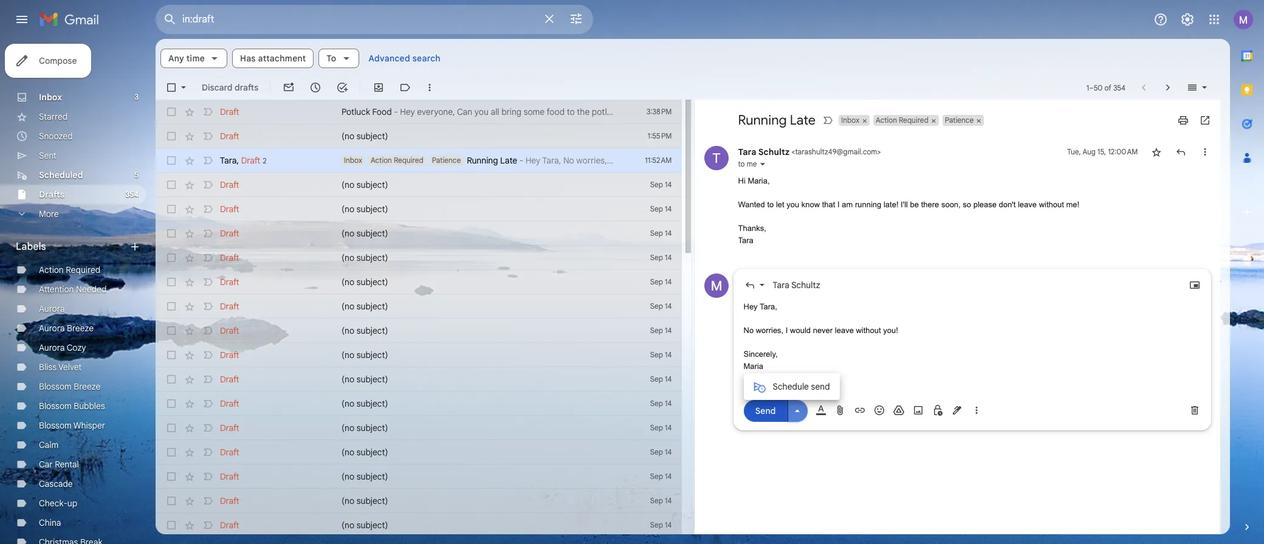Task type: vqa. For each thing, say whether or not it's contained in the screenshot.
THE TARA
yes



Task type: locate. For each thing, give the bounding box(es) containing it.
leave right never
[[835, 326, 854, 335]]

14 for 8th 'row' from the top
[[665, 277, 672, 286]]

1 vertical spatial running
[[467, 155, 498, 166]]

draft for seventh 'row'
[[220, 252, 239, 263]]

13 (no subject) link from the top
[[342, 446, 615, 458]]

draft for 18th 'row' from the top of the running late main content
[[220, 520, 239, 531]]

2 aurora from the top
[[39, 323, 65, 334]]

action required up >
[[876, 116, 929, 125]]

3 sep 14 from the top
[[650, 229, 672, 238]]

tara inside thanks, tara
[[738, 236, 754, 245]]

1 vertical spatial i
[[786, 326, 788, 335]]

6 14 from the top
[[665, 302, 672, 311]]

1 vertical spatial leave
[[835, 326, 854, 335]]

breeze for aurora breeze
[[67, 323, 94, 334]]

(no for sixth (no subject) link
[[342, 277, 355, 288]]

to left 'let'
[[768, 200, 774, 209]]

blossom up calm
[[39, 420, 72, 431]]

0 horizontal spatial action
[[39, 264, 64, 275]]

action required down food
[[371, 156, 424, 165]]

1 aurora from the top
[[39, 303, 65, 314]]

check-
[[39, 498, 67, 509]]

16 (no subject) from the top
[[342, 520, 388, 531]]

let
[[776, 200, 785, 209]]

to left me
[[738, 159, 745, 168]]

action required inside 'button'
[[876, 116, 929, 125]]

2 vertical spatial inbox
[[344, 156, 362, 165]]

inbox up starred
[[39, 92, 62, 103]]

sep
[[650, 180, 663, 189], [650, 204, 663, 213], [650, 229, 663, 238], [650, 253, 663, 262], [650, 277, 663, 286], [650, 302, 663, 311], [650, 326, 663, 335], [650, 350, 663, 359], [650, 375, 663, 384], [650, 399, 663, 408], [650, 423, 663, 432], [650, 447, 663, 457], [650, 472, 663, 481], [650, 496, 663, 505], [650, 520, 663, 530]]

hi maria,
[[738, 176, 772, 185]]

draft for ninth 'row' from the bottom of the running late main content
[[220, 325, 239, 336]]

insert signature image
[[951, 404, 963, 416]]

more send options image
[[791, 405, 803, 417]]

(no subject) for 5th (no subject) link from the bottom of the running late main content
[[342, 423, 388, 433]]

inbox link
[[39, 92, 62, 103]]

subject) for second (no subject) link from the top of the running late main content
[[357, 179, 388, 190]]

13 sep 14 from the top
[[650, 472, 672, 481]]

9 (no from the top
[[342, 350, 355, 361]]

action required inside labels navigation
[[39, 264, 100, 275]]

snoozed link
[[39, 131, 73, 142]]

14 (no subject) from the top
[[342, 471, 388, 482]]

0 horizontal spatial 354
[[126, 190, 139, 199]]

subject) for eighth (no subject) link
[[357, 325, 388, 336]]

354 down 5
[[126, 190, 139, 199]]

inbox down potluck in the top left of the page
[[344, 156, 362, 165]]

(no subject) for sixth (no subject) link
[[342, 277, 388, 288]]

3 (no subject) from the top
[[342, 204, 388, 215]]

blossom down blossom breeze
[[39, 401, 72, 412]]

2 subject) from the top
[[357, 179, 388, 190]]

bliss
[[39, 362, 57, 373]]

1 horizontal spatial i
[[838, 200, 840, 209]]

4 (no from the top
[[342, 228, 355, 239]]

hey tara,
[[744, 302, 778, 311]]

5 (no subject) link from the top
[[342, 252, 615, 264]]

13 (no from the top
[[342, 447, 355, 458]]

0 horizontal spatial late
[[500, 155, 517, 166]]

no worries, i would never leave without you!
[[744, 326, 899, 335]]

2 vertical spatial aurora
[[39, 342, 65, 353]]

running late
[[738, 112, 816, 128]]

-
[[394, 106, 398, 117], [520, 155, 524, 166]]

calm link
[[39, 440, 59, 451]]

action required button
[[874, 115, 930, 126]]

discard
[[202, 82, 233, 93]]

13 14 from the top
[[665, 472, 672, 481]]

0 vertical spatial to
[[738, 159, 745, 168]]

5 sep 14 from the top
[[650, 277, 672, 286]]

blossom breeze link
[[39, 381, 101, 392]]

breeze up cozy on the bottom left of page
[[67, 323, 94, 334]]

aurora for the aurora link
[[39, 303, 65, 314]]

1 vertical spatial aurora
[[39, 323, 65, 334]]

i inside message body text field
[[786, 326, 788, 335]]

1 horizontal spatial without
[[1039, 200, 1064, 209]]

running for running late -
[[467, 155, 498, 166]]

7 sep from the top
[[650, 326, 663, 335]]

late
[[790, 112, 816, 128], [500, 155, 517, 166]]

0 horizontal spatial required
[[66, 264, 100, 275]]

(no for 5th (no subject) link from the bottom of the running late main content
[[342, 423, 355, 433]]

so
[[963, 200, 972, 209]]

2
[[263, 156, 267, 165]]

11 sep from the top
[[650, 423, 663, 432]]

0 vertical spatial action
[[876, 116, 897, 125]]

know
[[802, 200, 820, 209]]

1 vertical spatial late
[[500, 155, 517, 166]]

draft for 17th 'row'
[[220, 496, 239, 506]]

any time
[[168, 53, 205, 64]]

aurora down the aurora link
[[39, 323, 65, 334]]

Not starred checkbox
[[1151, 146, 1163, 158]]

send
[[756, 405, 776, 416]]

1 horizontal spatial required
[[394, 156, 424, 165]]

0 vertical spatial inbox
[[39, 92, 62, 103]]

9 (no subject) from the top
[[342, 350, 388, 361]]

9 subject) from the top
[[357, 350, 388, 361]]

thanks, tara
[[738, 224, 767, 245]]

tara schultz cell
[[738, 147, 881, 157]]

354
[[1114, 83, 1126, 92], [126, 190, 139, 199]]

3 row from the top
[[156, 148, 682, 173]]

14 (no subject) link from the top
[[342, 471, 615, 483]]

0 vertical spatial leave
[[1018, 200, 1037, 209]]

compose
[[39, 55, 77, 66]]

sep for ninth 'row' from the top
[[650, 302, 663, 311]]

14 sep 14 from the top
[[650, 496, 672, 505]]

you
[[787, 200, 800, 209]]

schultz for tara schultz
[[792, 280, 821, 291]]

14 (no from the top
[[342, 471, 355, 482]]

11 subject) from the top
[[357, 398, 388, 409]]

2 vertical spatial action required
[[39, 264, 100, 275]]

tara up to me
[[738, 147, 757, 157]]

sep for seventh 'row'
[[650, 253, 663, 262]]

15 14 from the top
[[665, 520, 672, 530]]

12:00 am
[[1109, 147, 1138, 156]]

aurora up bliss
[[39, 342, 65, 353]]

insert photo image
[[912, 404, 924, 416]]

without left me!
[[1039, 200, 1064, 209]]

subject) for 6th (no subject) link from the bottom
[[357, 398, 388, 409]]

(no subject) for second (no subject) link from the bottom
[[342, 496, 388, 506]]

>
[[878, 147, 881, 156]]

search
[[413, 53, 441, 64]]

0 horizontal spatial without
[[856, 326, 881, 335]]

3 sep from the top
[[650, 229, 663, 238]]

to me
[[738, 159, 757, 168]]

0 horizontal spatial running
[[467, 155, 498, 166]]

2 horizontal spatial action required
[[876, 116, 929, 125]]

any
[[168, 53, 184, 64]]

2 vertical spatial blossom
[[39, 420, 72, 431]]

3:38 pm
[[647, 107, 672, 116]]

8 (no subject) from the top
[[342, 325, 388, 336]]

has
[[240, 53, 256, 64]]

0 horizontal spatial schultz
[[759, 147, 790, 157]]

sep for 11th 'row'
[[650, 350, 663, 359]]

aurora down the attention on the left bottom of page
[[39, 303, 65, 314]]

7 row from the top
[[156, 246, 682, 270]]

0 horizontal spatial -
[[394, 106, 398, 117]]

1 vertical spatial to
[[768, 200, 774, 209]]

(no subject) for second (no subject) link from the top of the running late main content
[[342, 179, 388, 190]]

(no for second (no subject) link from the top of the running late main content
[[342, 179, 355, 190]]

sent link
[[39, 150, 56, 161]]

(no subject) link
[[342, 130, 615, 142], [342, 179, 615, 191], [342, 203, 615, 215], [342, 227, 615, 240], [342, 252, 615, 264], [342, 276, 615, 288], [342, 300, 615, 313], [342, 325, 615, 337], [342, 349, 615, 361], [342, 373, 615, 385], [342, 398, 615, 410], [342, 422, 615, 434], [342, 446, 615, 458], [342, 471, 615, 483], [342, 495, 615, 507], [342, 519, 615, 531]]

4 subject) from the top
[[357, 228, 388, 239]]

action inside labels navigation
[[39, 264, 64, 275]]

16 (no from the top
[[342, 520, 355, 531]]

5 subject) from the top
[[357, 252, 388, 263]]

14 sep from the top
[[650, 496, 663, 505]]

2 horizontal spatial inbox
[[842, 116, 860, 125]]

Message Body text field
[[744, 301, 1201, 372]]

patience left 'running late -'
[[432, 156, 461, 165]]

patience
[[945, 116, 974, 125], [432, 156, 461, 165]]

sincerely, maria
[[744, 350, 778, 371]]

15 sep 14 from the top
[[650, 520, 672, 530]]

12 (no subject) from the top
[[342, 423, 388, 433]]

0 vertical spatial late
[[790, 112, 816, 128]]

blossom down bliss velvet
[[39, 381, 72, 392]]

10 subject) from the top
[[357, 374, 388, 385]]

labels
[[16, 241, 46, 253]]

tab list
[[1231, 39, 1265, 500]]

toggle split pane mode image
[[1187, 81, 1199, 94]]

more button
[[0, 204, 146, 224]]

14 for 15th 'row' from the top of the running late main content
[[665, 447, 672, 457]]

(no for 10th (no subject) link from the top of the running late main content
[[342, 374, 355, 385]]

10 (no from the top
[[342, 374, 355, 385]]

1 horizontal spatial to
[[768, 200, 774, 209]]

never
[[813, 326, 833, 335]]

running for running late
[[738, 112, 787, 128]]

0 horizontal spatial i
[[786, 326, 788, 335]]

snoozed
[[39, 131, 73, 142]]

running
[[855, 200, 882, 209]]

no
[[744, 326, 754, 335]]

action for action required 'button'
[[876, 116, 897, 125]]

3 aurora from the top
[[39, 342, 65, 353]]

schultz
[[759, 147, 790, 157], [792, 280, 821, 291]]

1 (no subject) from the top
[[342, 131, 388, 142]]

drafts
[[235, 82, 259, 93]]

1 vertical spatial inbox
[[842, 116, 860, 125]]

attention needed
[[39, 284, 107, 295]]

sep for third 'row' from the bottom of the running late main content
[[650, 472, 663, 481]]

1 vertical spatial without
[[856, 326, 881, 335]]

4 (no subject) from the top
[[342, 228, 388, 239]]

clear search image
[[537, 7, 562, 31]]

8 subject) from the top
[[357, 325, 388, 336]]

draft for 8th 'row' from the top
[[220, 277, 239, 288]]

sep for 17th 'row'
[[650, 496, 663, 505]]

gmail image
[[39, 7, 105, 32]]

(no subject)
[[342, 131, 388, 142], [342, 179, 388, 190], [342, 204, 388, 215], [342, 228, 388, 239], [342, 252, 388, 263], [342, 277, 388, 288], [342, 301, 388, 312], [342, 325, 388, 336], [342, 350, 388, 361], [342, 374, 388, 385], [342, 398, 388, 409], [342, 423, 388, 433], [342, 447, 388, 458], [342, 471, 388, 482], [342, 496, 388, 506], [342, 520, 388, 531]]

9 sep from the top
[[650, 375, 663, 384]]

6 subject) from the top
[[357, 277, 388, 288]]

0 horizontal spatial leave
[[835, 326, 854, 335]]

- for potluck food -
[[394, 106, 398, 117]]

None checkbox
[[165, 81, 178, 94], [165, 106, 178, 118], [165, 179, 178, 191], [165, 203, 178, 215], [165, 227, 178, 240], [165, 300, 178, 313], [165, 325, 178, 337], [165, 373, 178, 385], [165, 398, 178, 410], [165, 422, 178, 434], [165, 446, 178, 458], [165, 495, 178, 507], [165, 519, 178, 531], [165, 81, 178, 94], [165, 106, 178, 118], [165, 179, 178, 191], [165, 203, 178, 215], [165, 227, 178, 240], [165, 300, 178, 313], [165, 325, 178, 337], [165, 373, 178, 385], [165, 398, 178, 410], [165, 422, 178, 434], [165, 446, 178, 458], [165, 495, 178, 507], [165, 519, 178, 531]]

required inside action required 'button'
[[899, 116, 929, 125]]

0 vertical spatial running
[[738, 112, 787, 128]]

15 (no from the top
[[342, 496, 355, 506]]

354 inside labels navigation
[[126, 190, 139, 199]]

any time button
[[161, 49, 227, 68]]

3 14 from the top
[[665, 229, 672, 238]]

13 subject) from the top
[[357, 447, 388, 458]]

2 horizontal spatial required
[[899, 116, 929, 125]]

check-up link
[[39, 498, 77, 509]]

15 subject) from the top
[[357, 496, 388, 506]]

tara down thanks,
[[738, 236, 754, 245]]

patience right action required 'button'
[[945, 116, 974, 125]]

6 sep 14 from the top
[[650, 302, 672, 311]]

tara for tara schultz
[[773, 280, 790, 291]]

insert files using drive image
[[893, 404, 905, 416]]

advanced search options image
[[564, 7, 589, 31]]

leave right don't
[[1018, 200, 1037, 209]]

labels heading
[[16, 241, 129, 253]]

6 (no subject) from the top
[[342, 277, 388, 288]]

without inside message body text field
[[856, 326, 881, 335]]

compose button
[[5, 44, 91, 78]]

sep for 5th 'row' from the top of the running late main content
[[650, 204, 663, 213]]

snooze image
[[310, 81, 322, 94]]

1 horizontal spatial 354
[[1114, 83, 1126, 92]]

11 14 from the top
[[665, 423, 672, 432]]

action required for action required link at the left of the page
[[39, 264, 100, 275]]

aurora
[[39, 303, 65, 314], [39, 323, 65, 334], [39, 342, 65, 353]]

0 horizontal spatial patience
[[432, 156, 461, 165]]

50
[[1094, 83, 1103, 92]]

wanted
[[738, 200, 765, 209]]

sep 14
[[650, 180, 672, 189], [650, 204, 672, 213], [650, 229, 672, 238], [650, 253, 672, 262], [650, 277, 672, 286], [650, 302, 672, 311], [650, 326, 672, 335], [650, 350, 672, 359], [650, 375, 672, 384], [650, 399, 672, 408], [650, 423, 672, 432], [650, 447, 672, 457], [650, 472, 672, 481], [650, 496, 672, 505], [650, 520, 672, 530]]

tara up the tara,
[[773, 280, 790, 291]]

8 (no subject) link from the top
[[342, 325, 615, 337]]

inbox inside labels navigation
[[39, 92, 62, 103]]

schedule
[[773, 381, 809, 392]]

0 vertical spatial aurora
[[39, 303, 65, 314]]

(no for ninth (no subject) link from the top
[[342, 350, 355, 361]]

tara schultz < tarashultz49@gmail.com >
[[738, 147, 881, 157]]

1 vertical spatial -
[[520, 155, 524, 166]]

blossom for blossom breeze
[[39, 381, 72, 392]]

more options image
[[973, 404, 980, 416]]

5 (no subject) from the top
[[342, 252, 388, 263]]

subject) for first (no subject) link from the bottom of the running late main content
[[357, 520, 388, 531]]

1 vertical spatial patience
[[432, 156, 461, 165]]

14 for 11th 'row'
[[665, 350, 672, 359]]

action required
[[876, 116, 929, 125], [371, 156, 424, 165], [39, 264, 100, 275]]

action up the attention on the left bottom of page
[[39, 264, 64, 275]]

15 sep from the top
[[650, 520, 663, 530]]

schultz up show details icon
[[759, 147, 790, 157]]

0 horizontal spatial to
[[738, 159, 745, 168]]

1 vertical spatial breeze
[[74, 381, 101, 392]]

12 14 from the top
[[665, 447, 672, 457]]

action up >
[[876, 116, 897, 125]]

sep for 15th 'row' from the bottom of the running late main content
[[650, 180, 663, 189]]

0 vertical spatial required
[[899, 116, 929, 125]]

12 (no from the top
[[342, 423, 355, 433]]

i left would
[[786, 326, 788, 335]]

sep for 8th 'row' from the top
[[650, 277, 663, 286]]

tara left 2 on the left top
[[220, 155, 237, 166]]

8 14 from the top
[[665, 350, 672, 359]]

blossom bubbles
[[39, 401, 105, 412]]

advanced search button
[[364, 47, 446, 69]]

more
[[39, 209, 59, 219]]

without left you!
[[856, 326, 881, 335]]

action down food
[[371, 156, 392, 165]]

1 vertical spatial required
[[394, 156, 424, 165]]

8 sep from the top
[[650, 350, 663, 359]]

be
[[911, 200, 919, 209]]

<
[[792, 147, 795, 156]]

4 14 from the top
[[665, 253, 672, 262]]

1 row from the top
[[156, 100, 682, 124]]

0 vertical spatial blossom
[[39, 381, 72, 392]]

14 for 18th 'row' from the top of the running late main content
[[665, 520, 672, 530]]

inbox
[[39, 92, 62, 103], [842, 116, 860, 125], [344, 156, 362, 165]]

draft for seventh 'row' from the bottom of the running late main content
[[220, 374, 239, 385]]

2 sep from the top
[[650, 204, 663, 213]]

me!
[[1067, 200, 1080, 209]]

14 14 from the top
[[665, 496, 672, 505]]

sent
[[39, 150, 56, 161]]

1 horizontal spatial patience
[[945, 116, 974, 125]]

discard drafts button
[[197, 77, 263, 98]]

cascade
[[39, 478, 73, 489]]

discard draft ‪(⌘⇧d)‬ image
[[1189, 404, 1201, 416]]

6 sep from the top
[[650, 302, 663, 311]]

2 (no subject) from the top
[[342, 179, 388, 190]]

late inside 'row'
[[500, 155, 517, 166]]

attach files image
[[834, 404, 847, 416]]

1 horizontal spatial inbox
[[344, 156, 362, 165]]

8 (no from the top
[[342, 325, 355, 336]]

0 vertical spatial breeze
[[67, 323, 94, 334]]

Search mail text field
[[182, 13, 535, 26]]

draft for 13th 'row'
[[220, 398, 239, 409]]

1 vertical spatial 354
[[126, 190, 139, 199]]

7 (no from the top
[[342, 301, 355, 312]]

i'll
[[901, 200, 908, 209]]

(no subject) for fifth (no subject) link
[[342, 252, 388, 263]]

draft for 18th 'row' from the bottom
[[220, 106, 239, 117]]

1 (no subject) link from the top
[[342, 130, 615, 142]]

worries,
[[756, 326, 784, 335]]

to
[[738, 159, 745, 168], [768, 200, 774, 209]]

search mail image
[[159, 9, 181, 30]]

running inside 'row'
[[467, 155, 498, 166]]

tue, aug 15, 12:00 am cell
[[1068, 146, 1138, 158]]

14 for ninth 'row' from the bottom of the running late main content
[[665, 326, 672, 335]]

0 vertical spatial patience
[[945, 116, 974, 125]]

(no subject) for tenth (no subject) link from the bottom
[[342, 301, 388, 312]]

5 sep from the top
[[650, 277, 663, 286]]

13 (no subject) from the top
[[342, 447, 388, 458]]

6 (no from the top
[[342, 277, 355, 288]]

14 for fifth 'row' from the bottom of the running late main content
[[665, 423, 672, 432]]

row
[[156, 100, 682, 124], [156, 124, 682, 148], [156, 148, 682, 173], [156, 173, 682, 197], [156, 197, 682, 221], [156, 221, 682, 246], [156, 246, 682, 270], [156, 270, 682, 294], [156, 294, 682, 319], [156, 319, 682, 343], [156, 343, 682, 367], [156, 367, 682, 392], [156, 392, 682, 416], [156, 416, 682, 440], [156, 440, 682, 464], [156, 464, 682, 489], [156, 489, 682, 513], [156, 513, 682, 537]]

10 (no subject) from the top
[[342, 374, 388, 385]]

action required up "attention needed" link
[[39, 264, 100, 275]]

None checkbox
[[165, 130, 178, 142], [165, 154, 178, 167], [165, 252, 178, 264], [165, 276, 178, 288], [165, 349, 178, 361], [165, 471, 178, 483], [165, 130, 178, 142], [165, 154, 178, 167], [165, 252, 178, 264], [165, 276, 178, 288], [165, 349, 178, 361], [165, 471, 178, 483]]

action inside 'button'
[[876, 116, 897, 125]]

1 vertical spatial blossom
[[39, 401, 72, 412]]

1 blossom from the top
[[39, 381, 72, 392]]

18 row from the top
[[156, 513, 682, 537]]

breeze up bubbles
[[74, 381, 101, 392]]

(no for 14th (no subject) link from the bottom
[[342, 204, 355, 215]]

16 subject) from the top
[[357, 520, 388, 531]]

12 subject) from the top
[[357, 423, 388, 433]]

3 (no from the top
[[342, 204, 355, 215]]

send button
[[744, 400, 788, 422]]

354 inside running late main content
[[1114, 83, 1126, 92]]

1 (no from the top
[[342, 131, 355, 142]]

1 vertical spatial action
[[371, 156, 392, 165]]

starred link
[[39, 111, 68, 122]]

354 right of
[[1114, 83, 1126, 92]]

11 (no subject) from the top
[[342, 398, 388, 409]]

(no subject) for eighth (no subject) link
[[342, 325, 388, 336]]

2 horizontal spatial action
[[876, 116, 897, 125]]

2 vertical spatial action
[[39, 264, 64, 275]]

2 vertical spatial required
[[66, 264, 100, 275]]

inbox up tarashultz49@gmail.com
[[842, 116, 860, 125]]

(no subject) for 10th (no subject) link from the top of the running late main content
[[342, 374, 388, 385]]

show details image
[[760, 161, 767, 168]]

bliss velvet link
[[39, 362, 82, 373]]

0 horizontal spatial inbox
[[39, 92, 62, 103]]

patience button
[[943, 115, 975, 126]]

toggle confidential mode image
[[932, 404, 944, 416]]

i left am
[[838, 200, 840, 209]]

0 horizontal spatial action required
[[39, 264, 100, 275]]

1 horizontal spatial running
[[738, 112, 787, 128]]

7 14 from the top
[[665, 326, 672, 335]]

wanted to let you know that i am running late! i'll be there soon, so please don't leave without me!
[[738, 200, 1082, 209]]

14 for seventh 'row'
[[665, 253, 672, 262]]

required inside labels navigation
[[66, 264, 100, 275]]

not starred image
[[1151, 146, 1163, 158]]

subject) for sixth (no subject) link
[[357, 277, 388, 288]]

0 vertical spatial -
[[394, 106, 398, 117]]

(no subject) for 6th (no subject) link from the bottom
[[342, 398, 388, 409]]

1 horizontal spatial schultz
[[792, 280, 821, 291]]

10 sep from the top
[[650, 399, 663, 408]]

aurora breeze
[[39, 323, 94, 334]]

1 horizontal spatial -
[[520, 155, 524, 166]]

0 vertical spatial 354
[[1114, 83, 1126, 92]]

4 sep from the top
[[650, 253, 663, 262]]

0 vertical spatial i
[[838, 200, 840, 209]]

1 vertical spatial action required
[[371, 156, 424, 165]]

2 (no from the top
[[342, 179, 355, 190]]

0 vertical spatial action required
[[876, 116, 929, 125]]

1 horizontal spatial late
[[790, 112, 816, 128]]

inbox inside button
[[842, 116, 860, 125]]

0 vertical spatial schultz
[[759, 147, 790, 157]]

None search field
[[156, 5, 593, 34]]

show trimmed content image
[[744, 382, 758, 389]]

1 vertical spatial schultz
[[792, 280, 821, 291]]

10 sep 14 from the top
[[650, 399, 672, 408]]

schultz up would
[[792, 280, 821, 291]]

running late main content
[[156, 39, 1231, 544]]

draft for 17th 'row' from the bottom
[[220, 131, 239, 142]]



Task type: describe. For each thing, give the bounding box(es) containing it.
china
[[39, 517, 61, 528]]

subject) for second (no subject) link from the bottom
[[357, 496, 388, 506]]

5 row from the top
[[156, 197, 682, 221]]

15,
[[1098, 147, 1107, 156]]

schedule send
[[773, 381, 830, 392]]

check-up
[[39, 498, 77, 509]]

6 row from the top
[[156, 221, 682, 246]]

4 (no subject) link from the top
[[342, 227, 615, 240]]

inbox for inbox 'link' in the top of the page
[[39, 92, 62, 103]]

14 for seventh 'row' from the bottom of the running late main content
[[665, 375, 672, 384]]

15 (no subject) link from the top
[[342, 495, 615, 507]]

draft for 15th 'row' from the bottom of the running late main content
[[220, 179, 239, 190]]

11 row from the top
[[156, 343, 682, 367]]

1 sep 14 from the top
[[650, 180, 672, 189]]

rental
[[55, 459, 79, 470]]

blossom for blossom whisper
[[39, 420, 72, 431]]

inbox button
[[839, 115, 861, 126]]

(no for tenth (no subject) link from the bottom
[[342, 301, 355, 312]]

1 horizontal spatial leave
[[1018, 200, 1037, 209]]

action for action required link at the left of the page
[[39, 264, 64, 275]]

has attachment button
[[232, 49, 314, 68]]

1 horizontal spatial action
[[371, 156, 392, 165]]

(no for 6th (no subject) link from the bottom
[[342, 398, 355, 409]]

insert emoji ‪(⌘⇧2)‬ image
[[873, 404, 886, 416]]

thanks,
[[738, 224, 767, 233]]

starred
[[39, 111, 68, 122]]

row containing tara
[[156, 148, 682, 173]]

13 row from the top
[[156, 392, 682, 416]]

hi
[[738, 176, 746, 185]]

discard drafts
[[202, 82, 259, 93]]

attention needed link
[[39, 284, 107, 295]]

drafts link
[[39, 189, 65, 200]]

8 sep 14 from the top
[[650, 350, 672, 359]]

action required for action required 'button'
[[876, 116, 929, 125]]

labels navigation
[[0, 39, 156, 544]]

breeze for blossom breeze
[[74, 381, 101, 392]]

send
[[811, 381, 830, 392]]

15 row from the top
[[156, 440, 682, 464]]

(no for eighth (no subject) link
[[342, 325, 355, 336]]

draft for fifth 'row' from the bottom of the running late main content
[[220, 423, 239, 433]]

0 vertical spatial without
[[1039, 200, 1064, 209]]

subject) for 13th (no subject) link from the top
[[357, 447, 388, 458]]

7 sep 14 from the top
[[650, 326, 672, 335]]

11 sep 14 from the top
[[650, 423, 672, 432]]

subject) for ninth (no subject) link from the top
[[357, 350, 388, 361]]

support image
[[1154, 12, 1169, 27]]

1 horizontal spatial action required
[[371, 156, 424, 165]]

aug
[[1083, 147, 1096, 156]]

14 for ninth 'row' from the top
[[665, 302, 672, 311]]

scheduled link
[[39, 170, 83, 181]]

draft for 5th 'row' from the top of the running late main content
[[220, 204, 239, 215]]

1:55 pm
[[648, 131, 672, 140]]

aurora link
[[39, 303, 65, 314]]

drafts
[[39, 189, 65, 200]]

12 sep 14 from the top
[[650, 447, 672, 457]]

17 row from the top
[[156, 489, 682, 513]]

me
[[747, 159, 757, 168]]

subject) for 10th (no subject) link from the top of the running late main content
[[357, 374, 388, 385]]

16 row from the top
[[156, 464, 682, 489]]

(no subject) for 16th (no subject) link from the bottom of the running late main content
[[342, 131, 388, 142]]

aurora for aurora cozy
[[39, 342, 65, 353]]

move to inbox image
[[373, 81, 385, 94]]

tara , draft 2
[[220, 155, 267, 166]]

16 (no subject) link from the top
[[342, 519, 615, 531]]

1 50 of 354
[[1087, 83, 1126, 92]]

china link
[[39, 517, 61, 528]]

2 sep 14 from the top
[[650, 204, 672, 213]]

8 row from the top
[[156, 270, 682, 294]]

- for running late -
[[520, 155, 524, 166]]

leave inside message body text field
[[835, 326, 854, 335]]

up
[[67, 498, 77, 509]]

type of response image
[[744, 279, 756, 291]]

has attachment
[[240, 53, 306, 64]]

hey
[[744, 302, 758, 311]]

subject) for tenth (no subject) link from the bottom
[[357, 301, 388, 312]]

4 row from the top
[[156, 173, 682, 197]]

settings image
[[1181, 12, 1195, 27]]

sincerely,
[[744, 350, 778, 359]]

aurora cozy link
[[39, 342, 86, 353]]

subject) for fifth (no subject) link
[[357, 252, 388, 263]]

(no subject) for first (no subject) link from the bottom of the running late main content
[[342, 520, 388, 531]]

subject) for 5th (no subject) link from the bottom of the running late main content
[[357, 423, 388, 433]]

(no subject) for 13th (no subject) link from the top
[[342, 447, 388, 458]]

aurora for aurora breeze
[[39, 323, 65, 334]]

older image
[[1162, 81, 1175, 94]]

car rental
[[39, 459, 79, 470]]

subject) for third (no subject) link from the bottom
[[357, 471, 388, 482]]

7 (no subject) link from the top
[[342, 300, 615, 313]]

draft for third 'row' from the bottom of the running late main content
[[220, 471, 239, 482]]

2 row from the top
[[156, 124, 682, 148]]

late for running late
[[790, 112, 816, 128]]

14 row from the top
[[156, 416, 682, 440]]

velvet
[[58, 362, 82, 373]]

sep for fifth 'row' from the bottom of the running late main content
[[650, 423, 663, 432]]

3 (no subject) link from the top
[[342, 203, 615, 215]]

blossom whisper
[[39, 420, 105, 431]]

6 (no subject) link from the top
[[342, 276, 615, 288]]

would
[[790, 326, 811, 335]]

11 (no subject) link from the top
[[342, 398, 615, 410]]

(no for third (no subject) link from the bottom
[[342, 471, 355, 482]]

maria
[[744, 361, 764, 371]]

draft for ninth 'row' from the top
[[220, 301, 239, 312]]

9 row from the top
[[156, 294, 682, 319]]

schultz for tara schultz < tarashultz49@gmail.com >
[[759, 147, 790, 157]]

draft for 15th 'row' from the top of the running late main content
[[220, 447, 239, 458]]

add to tasks image
[[336, 81, 349, 94]]

draft for 11th 'row'
[[220, 350, 239, 361]]

sep for 15th 'row' from the top of the running late main content
[[650, 447, 663, 457]]

10 row from the top
[[156, 319, 682, 343]]

advanced
[[369, 53, 410, 64]]

main menu image
[[15, 12, 29, 27]]

sep for seventh 'row' from the bottom of the running late main content
[[650, 375, 663, 384]]

sep for ninth 'row' from the bottom of the running late main content
[[650, 326, 663, 335]]

that
[[822, 200, 836, 209]]

12 row from the top
[[156, 367, 682, 392]]

needed
[[76, 284, 107, 295]]

required for action required link at the left of the page
[[66, 264, 100, 275]]

tara schultz
[[773, 280, 821, 291]]

please
[[974, 200, 997, 209]]

(no for second (no subject) link from the bottom
[[342, 496, 355, 506]]

14 for third 'row' from the bottom of the running late main content
[[665, 472, 672, 481]]

patience inside button
[[945, 116, 974, 125]]

12 (no subject) link from the top
[[342, 422, 615, 434]]

car
[[39, 459, 53, 470]]

tue, aug 15, 12:00 am
[[1068, 147, 1138, 156]]

10 (no subject) link from the top
[[342, 373, 615, 385]]

14 for sixth 'row'
[[665, 229, 672, 238]]

bliss velvet
[[39, 362, 82, 373]]

14 for 17th 'row'
[[665, 496, 672, 505]]

calm
[[39, 440, 59, 451]]

time
[[187, 53, 205, 64]]

sep for 13th 'row'
[[650, 399, 663, 408]]

blossom whisper link
[[39, 420, 105, 431]]

potluck
[[342, 106, 370, 117]]

required for action required 'button'
[[899, 116, 929, 125]]

2 (no subject) link from the top
[[342, 179, 615, 191]]

,
[[237, 155, 239, 166]]

you!
[[884, 326, 899, 335]]

9 (no subject) link from the top
[[342, 349, 615, 361]]

soon,
[[942, 200, 961, 209]]

11:52 am
[[645, 156, 672, 165]]

subject) for 14th (no subject) link from the bottom
[[357, 204, 388, 215]]

tara,
[[760, 302, 778, 311]]

14 for 5th 'row' from the top of the running late main content
[[665, 204, 672, 213]]

sep for 18th 'row' from the top of the running late main content
[[650, 520, 663, 530]]

aurora cozy
[[39, 342, 86, 353]]

maria,
[[748, 176, 770, 185]]

14 for 13th 'row'
[[665, 399, 672, 408]]

blossom for blossom bubbles
[[39, 401, 72, 412]]

3
[[135, 92, 139, 102]]

(no for 13th (no subject) link from the top
[[342, 447, 355, 458]]

9 sep 14 from the top
[[650, 375, 672, 384]]

tarashultz49@gmail.com
[[795, 147, 878, 156]]

(no subject) for third (no subject) link from the bottom
[[342, 471, 388, 482]]

14 for 15th 'row' from the bottom of the running late main content
[[665, 180, 672, 189]]

4 sep 14 from the top
[[650, 253, 672, 262]]

car rental link
[[39, 459, 79, 470]]

late!
[[884, 200, 899, 209]]

advanced search
[[369, 53, 441, 64]]

subject) for 16th (no subject) link from the bottom of the running late main content
[[357, 131, 388, 142]]

(no subject) for 13th (no subject) link from the bottom
[[342, 228, 388, 239]]

draft for sixth 'row'
[[220, 228, 239, 239]]

aurora breeze link
[[39, 323, 94, 334]]

there
[[921, 200, 940, 209]]

subject) for 13th (no subject) link from the bottom
[[357, 228, 388, 239]]

food
[[372, 106, 392, 117]]

attention
[[39, 284, 74, 295]]

late for running late -
[[500, 155, 517, 166]]

required inside 'row'
[[394, 156, 424, 165]]

insert link ‪(⌘k)‬ image
[[854, 404, 866, 416]]

(no for fifth (no subject) link
[[342, 252, 355, 263]]

(no subject) for ninth (no subject) link from the top
[[342, 350, 388, 361]]

tara for tara schultz < tarashultz49@gmail.com >
[[738, 147, 757, 157]]

blossom breeze
[[39, 381, 101, 392]]

(no subject) for 14th (no subject) link from the bottom
[[342, 204, 388, 215]]

sep for sixth 'row'
[[650, 229, 663, 238]]

cozy
[[67, 342, 86, 353]]

attachment
[[258, 53, 306, 64]]



